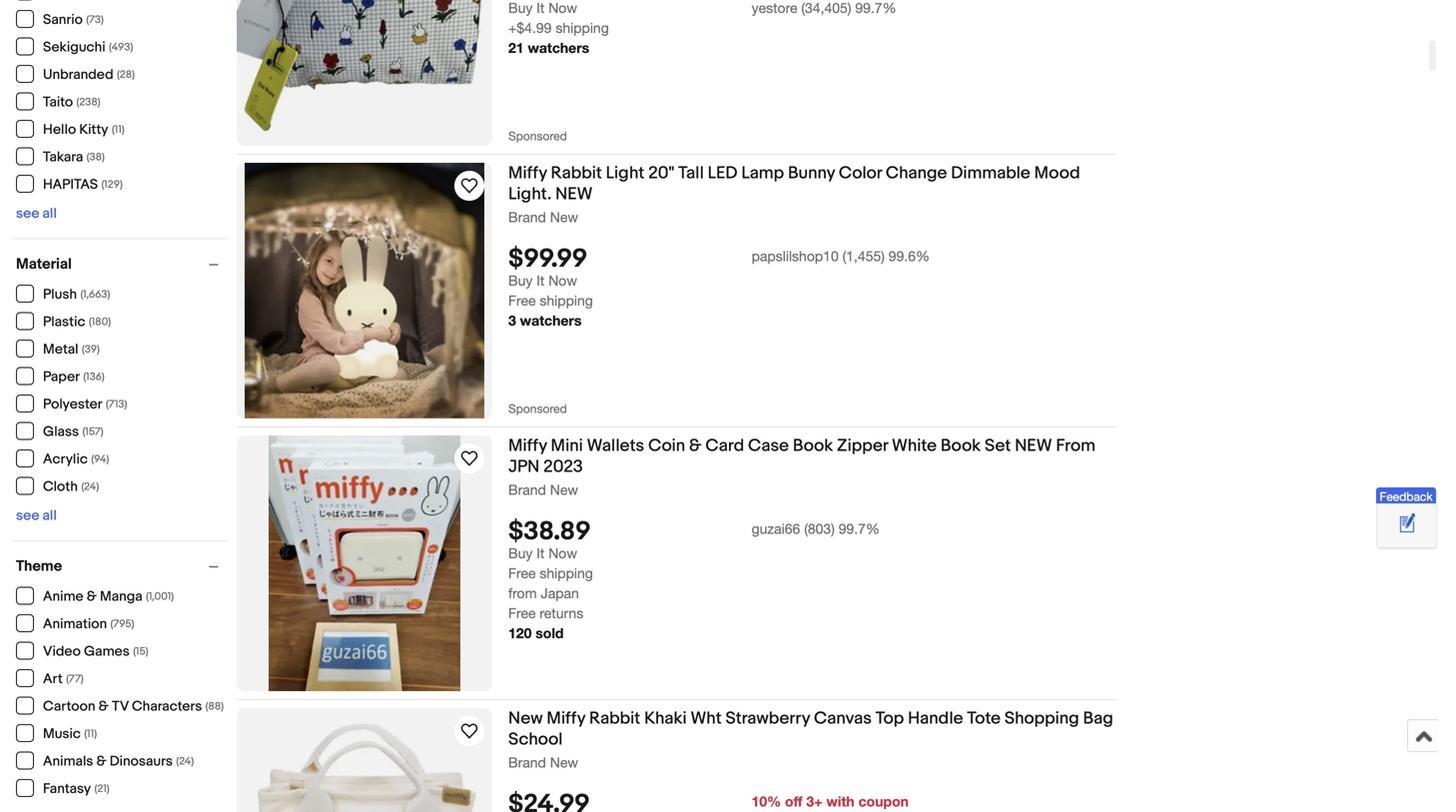 Task type: vqa. For each thing, say whether or not it's contained in the screenshot.
Material
yes



Task type: describe. For each thing, give the bounding box(es) containing it.
new miffy rabbit khaki wht strawberry canvas top handle tote shopping bag school brand new
[[509, 708, 1114, 771]]

10% off 3+ with coupon
[[752, 794, 909, 810]]

(493)
[[109, 41, 133, 54]]

(136)
[[83, 371, 105, 384]]

& for (1,001)
[[87, 589, 97, 606]]

tall
[[679, 163, 704, 184]]

new inside miffy mini wallets coin & card case book zipper white book set new from jpn 2023 brand new
[[550, 482, 579, 498]]

shipping inside +$4.99 shipping 21 watchers
[[556, 20, 609, 36]]

animals
[[43, 753, 93, 770]]

art (77)
[[43, 671, 84, 688]]

canvas
[[814, 708, 872, 729]]

new inside miffy rabbit light 20" tall led lamp bunny color change dimmable mood light. new brand new
[[556, 184, 593, 205]]

all for hapitas
[[42, 205, 57, 222]]

school
[[509, 729, 563, 750]]

khaki
[[645, 708, 687, 729]]

miffy mini wallets coin & card case book zipper white book set new from jpn 2023 image
[[269, 436, 461, 691]]

mood
[[1035, 163, 1081, 184]]

games
[[84, 643, 130, 660]]

taito
[[43, 94, 73, 111]]

new miffy rabbit khaki wht strawberry canvas top handle tote shopping bag school heading
[[509, 708, 1114, 750]]

hapitas
[[43, 176, 98, 193]]

(238)
[[76, 96, 101, 109]]

2 book from the left
[[941, 436, 981, 457]]

rabbit inside miffy rabbit light 20" tall led lamp bunny color change dimmable mood light. new brand new
[[551, 163, 602, 184]]

now for japan
[[549, 545, 577, 562]]

new miffy rabbit khaki wht strawberry canvas top handle tote shopping bag school link
[[509, 708, 1117, 754]]

color
[[839, 163, 882, 184]]

glass
[[43, 424, 79, 441]]

glass (157)
[[43, 424, 104, 441]]

shopping
[[1005, 708, 1080, 729]]

rabbit inside new miffy rabbit khaki wht strawberry canvas top handle tote shopping bag school brand new
[[589, 708, 641, 729]]

material button
[[16, 255, 228, 273]]

shipping for papslilshop10 (1,455) 99.6% buy it now free shipping 3 watchers
[[540, 292, 593, 309]]

coin
[[649, 436, 686, 457]]

hello kitty (11)
[[43, 121, 125, 138]]

miffy mini wallets coin & card case book zipper white book set new from jpn 2023 heading
[[509, 436, 1096, 478]]

miffy rabbit light 20" tall led lamp bunny color change dimmable mood light. new heading
[[509, 163, 1081, 205]]

watchers inside papslilshop10 (1,455) 99.6% buy it now free shipping 3 watchers
[[520, 312, 582, 329]]

miffy rabbit light 20" tall led lamp bunny color change dimmable mood light. new brand new
[[509, 163, 1081, 225]]

(1,663)
[[80, 288, 110, 301]]

returns
[[540, 605, 584, 622]]

characters
[[132, 698, 202, 715]]

buy for 3
[[509, 272, 533, 289]]

tv
[[112, 698, 129, 715]]

(157)
[[82, 426, 104, 439]]

see all button for hapitas
[[16, 205, 57, 222]]

$99.99
[[509, 244, 588, 275]]

shipping for guzai66 (803) 99.7% buy it now free shipping from japan free returns 120 sold
[[540, 565, 593, 582]]

new inside miffy mini wallets coin & card case book zipper white book set new from jpn 2023 brand new
[[1015, 436, 1053, 457]]

(39)
[[82, 343, 100, 356]]

+$4.99 shipping 21 watchers
[[509, 20, 609, 56]]

sekiguchi (493)
[[43, 39, 133, 56]]

cloth
[[43, 479, 78, 496]]

plush
[[43, 286, 77, 303]]

white
[[892, 436, 937, 457]]

jpn
[[509, 457, 540, 478]]

see all for cloth
[[16, 508, 57, 525]]

case
[[748, 436, 789, 457]]

21
[[509, 40, 524, 56]]

(24) inside the cloth (24)
[[81, 481, 99, 494]]

metal
[[43, 341, 78, 358]]

bag
[[1084, 708, 1114, 729]]

+$4.99
[[509, 20, 552, 36]]

miffy for $99.99
[[509, 163, 547, 184]]

wallets
[[587, 436, 645, 457]]

(24) inside "animals & dinosaurs (24)"
[[176, 755, 194, 768]]

$38.89
[[509, 517, 591, 548]]

(713)
[[106, 398, 127, 411]]

(1,001)
[[146, 591, 174, 604]]

acrylic
[[43, 451, 88, 468]]

(15)
[[133, 645, 149, 658]]

3 free from the top
[[509, 605, 536, 622]]

fantasy (21)
[[43, 781, 110, 798]]

new down school
[[550, 754, 579, 771]]

& inside miffy mini wallets coin & card case book zipper white book set new from jpn 2023 brand new
[[690, 436, 702, 457]]

2023
[[544, 457, 583, 478]]

takara (38)
[[43, 149, 105, 166]]

miffy inside new miffy rabbit khaki wht strawberry canvas top handle tote shopping bag school brand new
[[547, 708, 586, 729]]

set
[[985, 436, 1012, 457]]

(180)
[[89, 316, 111, 329]]

(94)
[[91, 453, 109, 466]]

brand inside miffy mini wallets coin & card case book zipper white book set new from jpn 2023 brand new
[[509, 482, 546, 498]]

99.6%
[[889, 248, 930, 264]]

plush (1,663)
[[43, 286, 110, 303]]

sold
[[536, 625, 564, 642]]

art
[[43, 671, 63, 688]]

taito (238)
[[43, 94, 101, 111]]

card
[[706, 436, 745, 457]]

theme button
[[16, 558, 228, 576]]

zipper
[[837, 436, 888, 457]]

sekiguchi
[[43, 39, 105, 56]]

paper (136)
[[43, 369, 105, 386]]

miffy rabbit light 20" tall led lamp bunny color change dimmable mood light. new link
[[509, 163, 1117, 208]]

manga
[[100, 589, 143, 606]]

strawberry
[[726, 708, 810, 729]]

(1,455)
[[843, 248, 885, 264]]



Task type: locate. For each thing, give the bounding box(es) containing it.
new inside miffy rabbit light 20" tall led lamp bunny color change dimmable mood light. new brand new
[[550, 209, 579, 225]]

2 see all from the top
[[16, 508, 57, 525]]

120
[[509, 625, 532, 642]]

now up japan
[[549, 545, 577, 562]]

led
[[708, 163, 738, 184]]

watchers right 3
[[520, 312, 582, 329]]

theme
[[16, 558, 62, 576]]

shipping down $99.99 at the left top
[[540, 292, 593, 309]]

see
[[16, 205, 39, 222], [16, 508, 39, 525]]

miffy
[[509, 163, 547, 184], [509, 436, 547, 457], [547, 708, 586, 729]]

2 vertical spatial free
[[509, 605, 536, 622]]

video
[[43, 643, 81, 660]]

guzai66
[[752, 521, 801, 537]]

book right case
[[793, 436, 834, 457]]

with
[[827, 794, 855, 810]]

20"
[[649, 163, 675, 184]]

watch new miffy rabbit khaki wht strawberry canvas top handle tote shopping bag school image
[[458, 719, 482, 743]]

miffy for $38.89
[[509, 436, 547, 457]]

see all button down the cloth on the bottom
[[16, 508, 57, 525]]

video games (15)
[[43, 643, 149, 660]]

now for watchers
[[549, 272, 577, 289]]

japan
[[541, 585, 579, 602]]

sanrio
[[43, 11, 83, 28]]

2 it from the top
[[537, 545, 545, 562]]

1 see all from the top
[[16, 205, 57, 222]]

all down the cloth on the bottom
[[42, 508, 57, 525]]

now inside papslilshop10 (1,455) 99.6% buy it now free shipping 3 watchers
[[549, 272, 577, 289]]

buy
[[509, 272, 533, 289], [509, 545, 533, 562]]

(795)
[[110, 618, 134, 631]]

see up material
[[16, 205, 39, 222]]

miffy mini wallets coin & card case book zipper white book set new from jpn 2023 link
[[509, 436, 1117, 481]]

all down the hapitas
[[42, 205, 57, 222]]

0 horizontal spatial new
[[556, 184, 593, 205]]

free down from
[[509, 605, 536, 622]]

change
[[886, 163, 948, 184]]

free for from
[[509, 565, 536, 582]]

watch miffy mini wallets coin & card case book zipper white book set new from jpn 2023 image
[[458, 447, 482, 471]]

see all down the hapitas
[[16, 205, 57, 222]]

(88)
[[206, 700, 224, 713]]

0 vertical spatial (24)
[[81, 481, 99, 494]]

brand down light. on the left
[[509, 209, 546, 225]]

now down light. on the left
[[549, 272, 577, 289]]

see for cloth
[[16, 508, 39, 525]]

cartoon & tv characters (88)
[[43, 698, 224, 715]]

2 all from the top
[[42, 508, 57, 525]]

& for characters
[[99, 698, 109, 715]]

it down light. on the left
[[537, 272, 545, 289]]

1 horizontal spatial new
[[1015, 436, 1053, 457]]

1 book from the left
[[793, 436, 834, 457]]

1 free from the top
[[509, 292, 536, 309]]

new right watch new miffy rabbit khaki wht strawberry canvas top handle tote shopping bag school image
[[509, 708, 543, 729]]

miffy left mini
[[509, 436, 547, 457]]

anime
[[43, 589, 84, 606]]

1 vertical spatial all
[[42, 508, 57, 525]]

rabbit left light
[[551, 163, 602, 184]]

hello
[[43, 121, 76, 138]]

miffy rabbit light 20" tall led lamp bunny color change dimmable mood light. new image
[[245, 163, 485, 419]]

0 horizontal spatial (11)
[[84, 728, 97, 741]]

2 vertical spatial shipping
[[540, 565, 593, 582]]

it up from
[[537, 545, 545, 562]]

handle
[[908, 708, 964, 729]]

1 vertical spatial buy
[[509, 545, 533, 562]]

miffy right watch miffy rabbit light 20" tall led lamp bunny color change dimmable mood light. new image
[[509, 163, 547, 184]]

new japan miffy rabbit lesportsac white large flower pouch cosmetic makeup case image
[[237, 0, 493, 139]]

1 vertical spatial see all
[[16, 508, 57, 525]]

(11)
[[112, 123, 125, 136], [84, 728, 97, 741]]

1 see from the top
[[16, 205, 39, 222]]

shipping inside papslilshop10 (1,455) 99.6% buy it now free shipping 3 watchers
[[540, 292, 593, 309]]

shipping right +$4.99
[[556, 20, 609, 36]]

0 vertical spatial now
[[549, 272, 577, 289]]

0 vertical spatial miffy
[[509, 163, 547, 184]]

&
[[690, 436, 702, 457], [87, 589, 97, 606], [99, 698, 109, 715], [96, 753, 107, 770]]

& left the tv
[[99, 698, 109, 715]]

0 vertical spatial new
[[556, 184, 593, 205]]

kitty
[[79, 121, 108, 138]]

2 buy from the top
[[509, 545, 533, 562]]

(77)
[[66, 673, 84, 686]]

hapitas (129)
[[43, 176, 123, 193]]

1 vertical spatial it
[[537, 545, 545, 562]]

miffy inside miffy mini wallets coin & card case book zipper white book set new from jpn 2023 brand new
[[509, 436, 547, 457]]

1 now from the top
[[549, 272, 577, 289]]

animation (795)
[[43, 616, 134, 633]]

(11) right "kitty" in the left top of the page
[[112, 123, 125, 136]]

1 vertical spatial new
[[1015, 436, 1053, 457]]

1 vertical spatial see
[[16, 508, 39, 525]]

new miffy rabbit khaki wht strawberry canvas top handle tote shopping bag school image
[[237, 718, 493, 812]]

watchers inside +$4.99 shipping 21 watchers
[[528, 40, 590, 56]]

miffy down sold
[[547, 708, 586, 729]]

new down light. on the left
[[550, 209, 579, 225]]

& for (24)
[[96, 753, 107, 770]]

metal (39)
[[43, 341, 100, 358]]

unbranded (28)
[[43, 66, 135, 83]]

2 see all button from the top
[[16, 508, 57, 525]]

miffy mini wallets coin & card case book zipper white book set new from jpn 2023 brand new
[[509, 436, 1096, 498]]

see for hapitas
[[16, 205, 39, 222]]

0 vertical spatial (11)
[[112, 123, 125, 136]]

3 brand from the top
[[509, 754, 546, 771]]

brand inside miffy rabbit light 20" tall led lamp bunny color change dimmable mood light. new brand new
[[509, 209, 546, 225]]

see all button down the hapitas
[[16, 205, 57, 222]]

new right set
[[1015, 436, 1053, 457]]

0 horizontal spatial (24)
[[81, 481, 99, 494]]

free for 3
[[509, 292, 536, 309]]

3
[[509, 312, 516, 329]]

0 horizontal spatial book
[[793, 436, 834, 457]]

0 vertical spatial free
[[509, 292, 536, 309]]

book left set
[[941, 436, 981, 457]]

free
[[509, 292, 536, 309], [509, 565, 536, 582], [509, 605, 536, 622]]

0 vertical spatial see
[[16, 205, 39, 222]]

0 vertical spatial watchers
[[528, 40, 590, 56]]

brand down school
[[509, 754, 546, 771]]

0 vertical spatial it
[[537, 272, 545, 289]]

free up 3
[[509, 292, 536, 309]]

paper
[[43, 369, 80, 386]]

1 horizontal spatial book
[[941, 436, 981, 457]]

(11) inside music (11)
[[84, 728, 97, 741]]

feedback
[[1380, 489, 1433, 503]]

light.
[[509, 184, 552, 205]]

99.7%
[[839, 521, 880, 537]]

it inside papslilshop10 (1,455) 99.6% buy it now free shipping 3 watchers
[[537, 272, 545, 289]]

see all button for cloth
[[16, 508, 57, 525]]

2 see from the top
[[16, 508, 39, 525]]

1 vertical spatial brand
[[509, 482, 546, 498]]

new
[[556, 184, 593, 205], [1015, 436, 1053, 457]]

0 vertical spatial shipping
[[556, 20, 609, 36]]

music
[[43, 726, 81, 743]]

watchers down +$4.99
[[528, 40, 590, 56]]

1 brand from the top
[[509, 209, 546, 225]]

2 brand from the top
[[509, 482, 546, 498]]

buy up from
[[509, 545, 533, 562]]

animals & dinosaurs (24)
[[43, 753, 194, 770]]

see all down the cloth on the bottom
[[16, 508, 57, 525]]

dimmable
[[952, 163, 1031, 184]]

1 vertical spatial now
[[549, 545, 577, 562]]

1 vertical spatial rabbit
[[589, 708, 641, 729]]

bunny
[[788, 163, 835, 184]]

(24) down the (94) at left
[[81, 481, 99, 494]]

plastic (180)
[[43, 314, 111, 331]]

shipping inside guzai66 (803) 99.7% buy it now free shipping from japan free returns 120 sold
[[540, 565, 593, 582]]

takara
[[43, 149, 83, 166]]

tote
[[968, 708, 1001, 729]]

fantasy
[[43, 781, 91, 798]]

(803)
[[805, 521, 835, 537]]

cartoon
[[43, 698, 95, 715]]

shipping up japan
[[540, 565, 593, 582]]

it
[[537, 272, 545, 289], [537, 545, 545, 562]]

1 it from the top
[[537, 272, 545, 289]]

brand inside new miffy rabbit khaki wht strawberry canvas top handle tote shopping bag school brand new
[[509, 754, 546, 771]]

2 free from the top
[[509, 565, 536, 582]]

dinosaurs
[[110, 753, 173, 770]]

(11) inside hello kitty (11)
[[112, 123, 125, 136]]

& up "animation (795)"
[[87, 589, 97, 606]]

1 horizontal spatial (24)
[[176, 755, 194, 768]]

see up theme at the bottom
[[16, 508, 39, 525]]

2 vertical spatial miffy
[[547, 708, 586, 729]]

watch miffy rabbit light 20" tall led lamp bunny color change dimmable mood light. new image
[[458, 174, 482, 198]]

acrylic (94)
[[43, 451, 109, 468]]

0 vertical spatial buy
[[509, 272, 533, 289]]

lamp
[[742, 163, 785, 184]]

it inside guzai66 (803) 99.7% buy it now free shipping from japan free returns 120 sold
[[537, 545, 545, 562]]

1 vertical spatial see all button
[[16, 508, 57, 525]]

unbranded
[[43, 66, 114, 83]]

new down 2023
[[550, 482, 579, 498]]

it for watchers
[[537, 272, 545, 289]]

0 vertical spatial all
[[42, 205, 57, 222]]

from
[[1057, 436, 1096, 457]]

2 now from the top
[[549, 545, 577, 562]]

(24) right dinosaurs
[[176, 755, 194, 768]]

free up from
[[509, 565, 536, 582]]

wht
[[691, 708, 722, 729]]

buy inside guzai66 (803) 99.7% buy it now free shipping from japan free returns 120 sold
[[509, 545, 533, 562]]

(11) right music
[[84, 728, 97, 741]]

light
[[606, 163, 645, 184]]

it for japan
[[537, 545, 545, 562]]

0 vertical spatial see all button
[[16, 205, 57, 222]]

buy for from
[[509, 545, 533, 562]]

all for cloth
[[42, 508, 57, 525]]

3+
[[807, 794, 823, 810]]

music (11)
[[43, 726, 97, 743]]

1 vertical spatial shipping
[[540, 292, 593, 309]]

0 vertical spatial brand
[[509, 209, 546, 225]]

2 vertical spatial brand
[[509, 754, 546, 771]]

polyester (713)
[[43, 396, 127, 413]]

1 all from the top
[[42, 205, 57, 222]]

rabbit left khaki
[[589, 708, 641, 729]]

1 horizontal spatial (11)
[[112, 123, 125, 136]]

& up (21)
[[96, 753, 107, 770]]

anime & manga (1,001)
[[43, 589, 174, 606]]

new right light. on the left
[[556, 184, 593, 205]]

miffy inside miffy rabbit light 20" tall led lamp bunny color change dimmable mood light. new brand new
[[509, 163, 547, 184]]

see all for hapitas
[[16, 205, 57, 222]]

papslilshop10 (1,455) 99.6% buy it now free shipping 3 watchers
[[509, 248, 930, 329]]

& right coin
[[690, 436, 702, 457]]

1 vertical spatial free
[[509, 565, 536, 582]]

see all
[[16, 205, 57, 222], [16, 508, 57, 525]]

0 vertical spatial rabbit
[[551, 163, 602, 184]]

plastic
[[43, 314, 85, 331]]

brand down jpn
[[509, 482, 546, 498]]

10%
[[752, 794, 782, 810]]

1 vertical spatial (11)
[[84, 728, 97, 741]]

material
[[16, 255, 72, 273]]

off
[[785, 794, 803, 810]]

buy up 3
[[509, 272, 533, 289]]

1 vertical spatial (24)
[[176, 755, 194, 768]]

new
[[550, 209, 579, 225], [550, 482, 579, 498], [509, 708, 543, 729], [550, 754, 579, 771]]

1 vertical spatial miffy
[[509, 436, 547, 457]]

animation
[[43, 616, 107, 633]]

free inside papslilshop10 (1,455) 99.6% buy it now free shipping 3 watchers
[[509, 292, 536, 309]]

1 see all button from the top
[[16, 205, 57, 222]]

coupon
[[859, 794, 909, 810]]

1 vertical spatial watchers
[[520, 312, 582, 329]]

buy inside papslilshop10 (1,455) 99.6% buy it now free shipping 3 watchers
[[509, 272, 533, 289]]

sanrio (73)
[[43, 11, 104, 28]]

now inside guzai66 (803) 99.7% buy it now free shipping from japan free returns 120 sold
[[549, 545, 577, 562]]

1 buy from the top
[[509, 272, 533, 289]]

0 vertical spatial see all
[[16, 205, 57, 222]]



